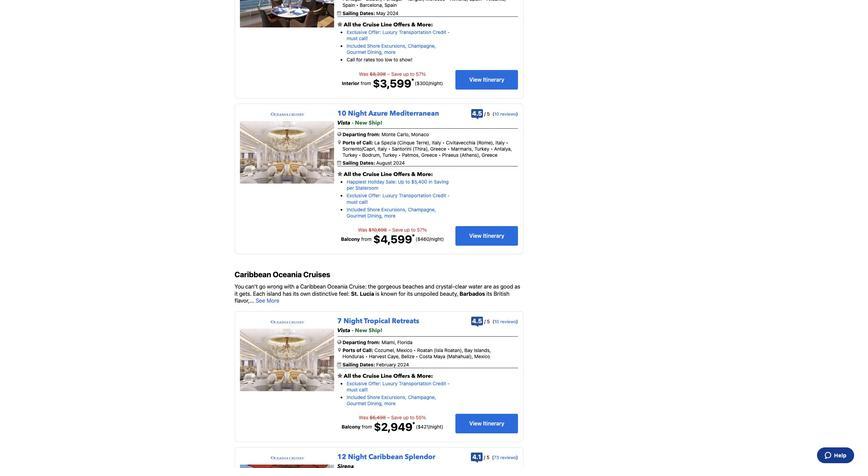 Task type: describe. For each thing, give the bounding box(es) containing it.
the inside you can't go wrong with a caribbean oceania cruise: the gorgeous beaches and crystal-clear water are as good as it gets. each island has its own distinctive feel:
[[368, 284, 376, 290]]

balcony from $4,599
[[341, 233, 412, 246]]

- for exclusive offer: luxury transportation credit - must call! included shore excursions, champagne, gourmet dining, more
[[448, 381, 450, 387]]

florida
[[397, 340, 413, 346]]

3 oceania cruises image from the top
[[270, 457, 305, 461]]

($460 / night)
[[416, 237, 444, 242]]

water
[[469, 284, 483, 290]]

star image
[[337, 374, 343, 379]]

$6,498
[[370, 415, 386, 421]]

cruises
[[303, 271, 330, 280]]

may 2024
[[376, 10, 399, 16]]

73
[[494, 456, 499, 461]]

gourmet for exclusive offer: luxury transportation credit - must call! included shore excursions, champagne, gourmet dining, more
[[347, 401, 366, 407]]

all the cruise line offers & more: for $2,949
[[343, 373, 433, 380]]

reviews for $4,599
[[500, 111, 516, 117]]

1 & from the top
[[411, 21, 416, 28]]

$10,698
[[369, 227, 387, 233]]

shore for exclusive offer: luxury transportation credit - must call! included shore excursions, champagne, gourmet dining, more
[[367, 395, 380, 401]]

departing from: miami, florida
[[343, 340, 413, 346]]

interior from $3,599
[[342, 77, 411, 90]]

clear
[[455, 284, 467, 290]]

in
[[429, 179, 433, 185]]

vista image for $4,599
[[240, 121, 334, 184]]

from: for $2,949
[[367, 340, 380, 346]]

57% for $3,599
[[416, 71, 426, 77]]

) inside 4.1 / 5 ( 73 reviews )
[[516, 455, 518, 461]]

distinctive
[[312, 291, 338, 297]]

monaco
[[411, 132, 429, 138]]

(cinque
[[397, 140, 415, 146]]

interior
[[342, 80, 359, 86]]

beaches
[[403, 284, 424, 290]]

stateroom
[[355, 185, 378, 191]]

night) for $4,599
[[431, 237, 444, 242]]

(rome),
[[477, 140, 494, 146]]

star image for exclusive offer: luxury transportation credit - must call!
[[337, 22, 343, 27]]

you
[[235, 284, 244, 290]]

2 sirena image from the top
[[240, 466, 334, 469]]

saving
[[434, 179, 449, 185]]

ports of call: for $4,599
[[343, 140, 373, 146]]

...
[[250, 298, 254, 304]]

2 exclusive offer: luxury transportation credit - must call! link from the top
[[347, 193, 450, 205]]

globe image
[[337, 132, 342, 137]]

exclusive for exclusive offer: luxury transportation credit - must call! included shore excursions, champagne, gourmet dining, more call for rates too low to show!
[[347, 29, 367, 35]]

more for exclusive offer: luxury transportation credit - must call! included shore excursions, champagne, gourmet dining, more
[[384, 401, 396, 407]]

1 sailing dates: from the top
[[343, 10, 376, 16]]

asterisk image for $3,599
[[411, 78, 414, 81]]

it
[[235, 291, 238, 297]]

0 vertical spatial oceania
[[273, 271, 302, 280]]

4.1 / 5 ( 73 reviews )
[[472, 454, 518, 461]]

from for $2,949
[[362, 425, 372, 431]]

must for exclusive offer: luxury transportation credit - must call! included shore excursions, champagne, gourmet dining, more call for rates too low to show!
[[347, 35, 358, 41]]

new for $2,949
[[355, 327, 367, 335]]

map marker image
[[338, 140, 341, 145]]

1 sirena image from the top
[[240, 0, 334, 28]]

barcelona,
[[360, 2, 383, 8]]

1 vertical spatial for
[[399, 291, 406, 297]]

roatan (isla roatan), bay islands, honduras
[[343, 348, 491, 360]]

0 horizontal spatial caribbean
[[235, 271, 271, 280]]

cruise:
[[349, 284, 367, 290]]

terre),
[[416, 140, 431, 146]]

roatan),
[[445, 348, 463, 354]]

ports for $4,599
[[343, 140, 355, 146]]

1 offers from the top
[[393, 21, 410, 28]]

transportation inside happiest holiday sale: up to $5,400 in saving per stateroom exclusive offer: luxury transportation credit - must call! included shore excursions, champagne, gourmet dining, more
[[399, 193, 431, 199]]

view for $3,599
[[469, 77, 482, 83]]

(thira),
[[413, 146, 429, 152]]

save for $3,599
[[391, 71, 402, 77]]

call: for $4,599
[[363, 140, 373, 146]]

was for $4,599
[[358, 227, 367, 233]]

2 horizontal spatial caribbean
[[369, 453, 403, 462]]

& for $2,949
[[411, 373, 416, 380]]

2 spain from the left
[[385, 2, 397, 8]]

august
[[376, 160, 392, 166]]

10 reviews link for $4,599
[[494, 111, 516, 117]]

must for exclusive offer: luxury transportation credit - must call! included shore excursions, champagne, gourmet dining, more
[[347, 387, 358, 393]]

3 included shore excursions, champagne, gourmet dining, more link from the top
[[347, 395, 436, 407]]

all for $2,949
[[344, 373, 351, 380]]

beauty,
[[440, 291, 458, 297]]

gourmet inside happiest holiday sale: up to $5,400 in saving per stateroom exclusive offer: luxury transportation credit - must call! included shore excursions, champagne, gourmet dining, more
[[347, 213, 366, 219]]

champagne, inside happiest holiday sale: up to $5,400 in saving per stateroom exclusive offer: luxury transportation credit - must call! included shore excursions, champagne, gourmet dining, more
[[408, 207, 436, 213]]

calendar image
[[337, 363, 341, 367]]

2 vertical spatial night
[[348, 453, 367, 462]]

1 more: from the top
[[417, 21, 433, 28]]

view itinerary link for $2,949
[[456, 415, 518, 434]]

10 inside 10 night azure mediterranean vista - new ship!
[[337, 109, 346, 118]]

greece down la spezia (cinque terre), italy • civitavecchia (rome), italy • sorrento/capri, italy • santorini (thira), greece • marmaris, turkey
[[421, 152, 437, 158]]

) for $2,949
[[516, 319, 518, 325]]

departing from: monte carlo, monaco
[[343, 132, 429, 138]]

are
[[484, 284, 492, 290]]

sailing for $4,599
[[343, 160, 359, 166]]

call
[[347, 57, 355, 63]]

• harvest caye, belize • costa maya (mahahual), mexico
[[364, 354, 490, 360]]

(athens),
[[460, 152, 480, 158]]

luxury inside happiest holiday sale: up to $5,400 in saving per stateroom exclusive offer: luxury transportation credit - must call! included shore excursions, champagne, gourmet dining, more
[[383, 193, 398, 199]]

ports of call: for $2,949
[[343, 348, 373, 354]]

1 all the cruise line offers & more: from the top
[[343, 21, 433, 28]]

santorini
[[392, 146, 411, 152]]

balcony from $2,949
[[342, 421, 413, 434]]

exclusive offer: luxury transportation credit - must call! included shore excursions, champagne, gourmet dining, more
[[347, 381, 450, 407]]

rates
[[364, 57, 375, 63]]

caribbean oceania cruises
[[235, 271, 330, 280]]

0 vertical spatial 2024
[[387, 10, 399, 16]]

costa
[[419, 354, 432, 360]]

star image for happiest holiday sale: up to $5,400 in saving per stateroom
[[337, 172, 343, 177]]

call: for $2,949
[[363, 348, 373, 354]]

itinerary for $3,599
[[483, 77, 504, 83]]

was for $2,949
[[359, 415, 368, 421]]

$3,599
[[373, 77, 411, 90]]

dining, for exclusive offer: luxury transportation credit - must call! included shore excursions, champagne, gourmet dining, more
[[367, 401, 383, 407]]

($421 / night)
[[416, 425, 443, 431]]

exclusive for exclusive offer: luxury transportation credit - must call! included shore excursions, champagne, gourmet dining, more
[[347, 381, 367, 387]]

was $8,398 – save up to 57%
[[359, 71, 426, 77]]

greece inside la spezia (cinque terre), italy • civitavecchia (rome), italy • sorrento/capri, italy • santorini (thira), greece • marmaris, turkey
[[430, 146, 446, 152]]

excursions, inside happiest holiday sale: up to $5,400 in saving per stateroom exclusive offer: luxury transportation credit - must call! included shore excursions, champagne, gourmet dining, more
[[381, 207, 407, 213]]

oceania cruises image for $2,949
[[270, 321, 305, 325]]

1 dates: from the top
[[360, 10, 375, 16]]

more: for $2,949
[[417, 373, 433, 380]]

islands,
[[474, 348, 491, 354]]

its inside you can't go wrong with a caribbean oceania cruise: the gorgeous beaches and crystal-clear water are as good as it gets. each island has its own distinctive feel:
[[293, 291, 299, 297]]

reviews for $2,949
[[500, 319, 516, 325]]

alicante,
[[487, 0, 506, 2]]

save for $2,949
[[391, 415, 402, 421]]

asterisk image
[[413, 423, 415, 425]]

civitavecchia
[[446, 140, 475, 146]]

) for $4,599
[[516, 111, 518, 117]]

exclusive offer: luxury transportation credit - must call! included shore excursions, champagne, gourmet dining, more call for rates too low to show!
[[347, 29, 450, 63]]

the for happiest holiday sale: up to $5,400 in saving per stateroom link
[[352, 171, 361, 179]]

( for $4,599
[[493, 111, 494, 117]]

1 cruise from the top
[[363, 21, 379, 28]]

from for $4,599
[[361, 237, 372, 242]]

go
[[259, 284, 266, 290]]

excursions, for exclusive offer: luxury transportation credit - must call! included shore excursions, champagne, gourmet dining, more call for rates too low to show!
[[381, 43, 407, 49]]

night) for $3,599
[[430, 80, 443, 86]]

crystal-
[[436, 284, 455, 290]]

offers for $4,599
[[393, 171, 410, 179]]

happiest holiday sale: up to $5,400 in saving per stateroom link
[[347, 179, 449, 191]]

1 horizontal spatial italy
[[432, 140, 441, 146]]

lucia
[[360, 291, 374, 297]]

gorgeous
[[378, 284, 401, 290]]

1 sailing from the top
[[343, 10, 359, 16]]

own
[[300, 291, 311, 297]]

map marker image
[[338, 348, 341, 353]]

dates: for $4,599
[[360, 160, 375, 166]]

• barcelona, spain
[[355, 2, 397, 8]]

2 horizontal spatial italy
[[496, 140, 505, 146]]

oceania cruises image for $4,599
[[270, 112, 305, 116]]

( inside 4.1 / 5 ( 73 reviews )
[[492, 455, 494, 461]]

gets.
[[239, 291, 252, 297]]

credit inside happiest holiday sale: up to $5,400 in saving per stateroom exclusive offer: luxury transportation credit - must call! included shore excursions, champagne, gourmet dining, more
[[433, 193, 446, 199]]

spezia
[[381, 140, 396, 146]]

0 horizontal spatial italy
[[378, 146, 387, 152]]

has
[[283, 291, 292, 297]]

was $10,698 – save up to 57%
[[358, 227, 427, 233]]

departing for $2,949
[[343, 340, 366, 346]]

is
[[375, 291, 380, 297]]

10 for $2,949
[[494, 319, 499, 325]]

4.1
[[472, 454, 481, 461]]

happiest
[[347, 179, 367, 185]]

good
[[500, 284, 513, 290]]

1 line from the top
[[381, 21, 392, 28]]

/ inside 4.1 / 5 ( 73 reviews )
[[484, 455, 485, 461]]

up
[[398, 179, 404, 185]]

la
[[375, 140, 380, 146]]

($300 / night)
[[415, 80, 443, 86]]

7 night tropical retreats vista - new ship!
[[337, 317, 419, 335]]

2024 for $4,599
[[393, 160, 405, 166]]

bay
[[465, 348, 473, 354]]

harvest
[[369, 354, 386, 360]]

ship! for $2,949
[[369, 327, 383, 335]]

included for exclusive offer: luxury transportation credit - must call! included shore excursions, champagne, gourmet dining, more call for rates too low to show!
[[347, 43, 366, 49]]

miami,
[[382, 340, 396, 346]]

& for $4,599
[[411, 171, 416, 179]]

calendar image for may
[[337, 11, 341, 15]]

2 included shore excursions, champagne, gourmet dining, more link from the top
[[347, 207, 436, 219]]

1 included shore excursions, champagne, gourmet dining, more link from the top
[[347, 43, 436, 55]]

turkey inside antalya, turkey
[[343, 152, 357, 158]]

1 horizontal spatial turkey
[[382, 152, 397, 158]]

caribbean inside you can't go wrong with a caribbean oceania cruise: the gorgeous beaches and crystal-clear water are as good as it gets. each island has its own distinctive feel:
[[300, 284, 326, 290]]

($460
[[416, 237, 429, 242]]

included for exclusive offer: luxury transportation credit - must call! included shore excursions, champagne, gourmet dining, more
[[347, 395, 366, 401]]

antalya,
[[494, 146, 512, 152]]

vista for $4,599
[[337, 119, 350, 127]]



Task type: vqa. For each thing, say whether or not it's contained in the screenshot.
the bottommost wear
no



Task type: locate. For each thing, give the bounding box(es) containing it.
2 vertical spatial offer:
[[369, 381, 381, 387]]

la spezia (cinque terre), italy • civitavecchia (rome), italy • sorrento/capri, italy • santorini (thira), greece • marmaris, turkey
[[343, 140, 508, 152]]

asterisk image left ($460
[[412, 235, 415, 237]]

1 vertical spatial all
[[344, 171, 351, 179]]

of for $4,599
[[357, 140, 361, 146]]

0 vertical spatial excursions,
[[381, 43, 407, 49]]

2 more from the top
[[384, 213, 396, 219]]

all the cruise line offers & more: up sale:
[[343, 171, 433, 179]]

credit down the alicante, spain
[[433, 29, 446, 35]]

0 vertical spatial dates:
[[360, 10, 375, 16]]

as right are
[[493, 284, 499, 290]]

2 vertical spatial oceania cruises image
[[270, 457, 305, 461]]

3 call! from the top
[[359, 387, 368, 393]]

luxury inside exclusive offer: luxury transportation credit - must call! included shore excursions, champagne, gourmet dining, more
[[383, 381, 398, 387]]

departing up honduras
[[343, 340, 366, 346]]

3 offers from the top
[[393, 373, 410, 380]]

0 vertical spatial vista
[[337, 119, 350, 127]]

british
[[494, 291, 510, 297]]

3 view itinerary from the top
[[469, 421, 504, 427]]

($300
[[415, 80, 429, 86]]

ports
[[343, 140, 355, 146], [343, 348, 355, 354]]

gourmet for exclusive offer: luxury transportation credit - must call! included shore excursions, champagne, gourmet dining, more call for rates too low to show!
[[347, 49, 366, 55]]

- for 10 night azure mediterranean vista - new ship!
[[352, 119, 354, 127]]

2 credit from the top
[[433, 193, 446, 199]]

to for $2,949
[[410, 415, 415, 421]]

2 vertical spatial sailing dates:
[[343, 362, 376, 368]]

ship! inside 7 night tropical retreats vista - new ship!
[[369, 327, 383, 335]]

balcony inside balcony from $2,949
[[342, 425, 361, 431]]

1 all from the top
[[344, 21, 351, 28]]

3 dining, from the top
[[367, 401, 383, 407]]

shore inside exclusive offer: luxury transportation credit - must call! included shore excursions, champagne, gourmet dining, more call for rates too low to show!
[[367, 43, 380, 49]]

caribbean
[[235, 271, 271, 280], [300, 284, 326, 290], [369, 453, 403, 462]]

low
[[385, 57, 392, 63]]

0 vertical spatial vista image
[[240, 121, 334, 184]]

more:
[[417, 21, 433, 28], [417, 171, 433, 179], [417, 373, 433, 380]]

57% for $4,599
[[417, 227, 427, 233]]

3 view itinerary link from the top
[[456, 415, 518, 434]]

4.5 / 5 ( 10 reviews ) for $4,599
[[472, 110, 518, 117]]

from inside interior from $3,599
[[361, 80, 371, 86]]

2 vertical spatial included
[[347, 395, 366, 401]]

0 vertical spatial asterisk image
[[411, 78, 414, 81]]

1 vertical spatial call:
[[363, 348, 373, 354]]

2 vertical spatial caribbean
[[369, 453, 403, 462]]

cruise for $2,949
[[363, 373, 379, 380]]

save right $6,498
[[391, 415, 402, 421]]

excursions, for exclusive offer: luxury transportation credit - must call! included shore excursions, champagne, gourmet dining, more
[[381, 395, 407, 401]]

excursions, inside exclusive offer: luxury transportation credit - must call! included shore excursions, champagne, gourmet dining, more
[[381, 395, 407, 401]]

shore up $6,498
[[367, 395, 380, 401]]

excursions, up was $10,698 – save up to 57%
[[381, 207, 407, 213]]

island
[[267, 291, 281, 297]]

transportation up show!
[[399, 29, 431, 35]]

tropical
[[364, 317, 390, 326]]

1 more from the top
[[384, 49, 396, 55]]

0 vertical spatial call!
[[359, 35, 368, 41]]

2 dates: from the top
[[360, 160, 375, 166]]

honduras
[[343, 354, 364, 360]]

3 shore from the top
[[367, 395, 380, 401]]

and
[[425, 284, 434, 290]]

0 horizontal spatial as
[[493, 284, 499, 290]]

was for $3,599
[[359, 71, 368, 77]]

shore inside happiest holiday sale: up to $5,400 in saving per stateroom exclusive offer: luxury transportation credit - must call! included shore excursions, champagne, gourmet dining, more
[[367, 207, 380, 213]]

turkey down '(rome),'
[[475, 146, 489, 152]]

2 ship! from the top
[[369, 327, 383, 335]]

asterisk image for $4,599
[[412, 235, 415, 237]]

asterisk image
[[411, 78, 414, 81], [412, 235, 415, 237]]

2 shore from the top
[[367, 207, 380, 213]]

transportation inside exclusive offer: luxury transportation credit - must call! included shore excursions, champagne, gourmet dining, more call for rates too low to show!
[[399, 29, 431, 35]]

0 vertical spatial was
[[359, 71, 368, 77]]

1 view itinerary link from the top
[[456, 70, 518, 90]]

2 departing from the top
[[343, 340, 366, 346]]

2 vertical spatial call!
[[359, 387, 368, 393]]

1 vertical spatial star image
[[337, 172, 343, 177]]

excursions, up was $6,498 – save up to 55%
[[381, 395, 407, 401]]

included inside exclusive offer: luxury transportation credit - must call! included shore excursions, champagne, gourmet dining, more call for rates too low to show!
[[347, 43, 366, 49]]

3 credit from the top
[[433, 381, 446, 387]]

1 itinerary from the top
[[483, 77, 504, 83]]

from:
[[367, 132, 380, 138], [367, 340, 380, 346]]

included inside happiest holiday sale: up to $5,400 in saving per stateroom exclusive offer: luxury transportation credit - must call! included shore excursions, champagne, gourmet dining, more
[[347, 207, 366, 213]]

each
[[253, 291, 265, 297]]

3 sailing from the top
[[343, 362, 359, 368]]

2024 down belize
[[397, 362, 409, 368]]

feel:
[[339, 291, 350, 297]]

offers down february 2024
[[393, 373, 410, 380]]

credit inside exclusive offer: luxury transportation credit - must call! included shore excursions, champagne, gourmet dining, more call for rates too low to show!
[[433, 29, 446, 35]]

(mahahual),
[[447, 354, 473, 360]]

12
[[337, 453, 346, 462]]

dining, for exclusive offer: luxury transportation credit - must call! included shore excursions, champagne, gourmet dining, more call for rates too low to show!
[[367, 49, 383, 55]]

to up asterisk icon
[[410, 415, 415, 421]]

1 vertical spatial 2024
[[393, 160, 405, 166]]

new
[[355, 119, 367, 127], [355, 327, 367, 335]]

gourmet up call
[[347, 49, 366, 55]]

0 vertical spatial included shore excursions, champagne, gourmet dining, more link
[[347, 43, 436, 55]]

calendar image
[[337, 11, 341, 15], [337, 161, 341, 165]]

4.5 / 5 ( 10 reviews ) down british
[[472, 318, 518, 325]]

2 sailing dates: from the top
[[343, 160, 376, 166]]

departing for $4,599
[[343, 132, 366, 138]]

4.5 for $4,599
[[472, 110, 482, 117]]

1 credit from the top
[[433, 29, 446, 35]]

1 vertical spatial included
[[347, 207, 366, 213]]

2 vertical spatial cruise
[[363, 373, 379, 380]]

1 shore from the top
[[367, 43, 380, 49]]

2 vertical spatial sailing
[[343, 362, 359, 368]]

exclusive inside exclusive offer: luxury transportation credit - must call! included shore excursions, champagne, gourmet dining, more
[[347, 381, 367, 387]]

ports up honduras
[[343, 348, 355, 354]]

2 vertical spatial exclusive
[[347, 381, 367, 387]]

1 exclusive from the top
[[347, 29, 367, 35]]

sorrento/capri,
[[343, 146, 376, 152]]

view itinerary for $2,949
[[469, 421, 504, 427]]

2 offer: from the top
[[369, 193, 381, 199]]

new down tropical
[[355, 327, 367, 335]]

credit inside exclusive offer: luxury transportation credit - must call! included shore excursions, champagne, gourmet dining, more
[[433, 381, 446, 387]]

dining, inside exclusive offer: luxury transportation credit - must call! included shore excursions, champagne, gourmet dining, more call for rates too low to show!
[[367, 49, 383, 55]]

0 vertical spatial save
[[391, 71, 402, 77]]

night) for $2,949
[[430, 425, 443, 431]]

maya
[[434, 354, 445, 360]]

1 vertical spatial from:
[[367, 340, 380, 346]]

dining, up $6,498
[[367, 401, 383, 407]]

& up '$5,400'
[[411, 171, 416, 179]]

credit for exclusive offer: luxury transportation credit - must call! included shore excursions, champagne, gourmet dining, more
[[433, 381, 446, 387]]

& down the alicante, spain
[[411, 21, 416, 28]]

3 luxury from the top
[[383, 381, 398, 387]]

3 ) from the top
[[516, 455, 518, 461]]

st.
[[351, 291, 359, 297]]

)
[[516, 111, 518, 117], [516, 319, 518, 325], [516, 455, 518, 461]]

ports of call: up honduras
[[343, 348, 373, 354]]

more inside exclusive offer: luxury transportation credit - must call! included shore excursions, champagne, gourmet dining, more call for rates too low to show!
[[384, 49, 396, 55]]

save down low
[[391, 71, 402, 77]]

2 more: from the top
[[417, 171, 433, 179]]

1 gourmet from the top
[[347, 49, 366, 55]]

to inside happiest holiday sale: up to $5,400 in saving per stateroom exclusive offer: luxury transportation credit - must call! included shore excursions, champagne, gourmet dining, more
[[406, 179, 410, 185]]

0 vertical spatial included
[[347, 43, 366, 49]]

offers for $2,949
[[393, 373, 410, 380]]

3 gourmet from the top
[[347, 401, 366, 407]]

0 vertical spatial ship!
[[369, 119, 383, 127]]

sailing dates: down barcelona, at top
[[343, 10, 376, 16]]

5 up islands,
[[487, 319, 490, 325]]

1 4.5 from the top
[[472, 110, 482, 117]]

2 vertical spatial dates:
[[360, 362, 375, 368]]

oceania cruises image
[[270, 112, 305, 116], [270, 321, 305, 325], [270, 457, 305, 461]]

2024 down patmos,
[[393, 160, 405, 166]]

luxury for exclusive offer: luxury transportation credit - must call! included shore excursions, champagne, gourmet dining, more call for rates too low to show!
[[383, 29, 398, 35]]

balcony for $2,949
[[342, 425, 361, 431]]

shore inside exclusive offer: luxury transportation credit - must call! included shore excursions, champagne, gourmet dining, more
[[367, 395, 380, 401]]

vista
[[337, 119, 350, 127], [337, 327, 350, 335]]

10 reviews link for $2,949
[[494, 319, 516, 325]]

offers up up
[[393, 171, 410, 179]]

10 night azure mediterranean vista - new ship!
[[337, 109, 439, 127]]

departing right globe image
[[343, 132, 366, 138]]

2 all from the top
[[344, 171, 351, 179]]

2 vertical spatial from
[[362, 425, 372, 431]]

spain left barcelona, at top
[[343, 2, 355, 8]]

to for $4,599
[[411, 227, 416, 233]]

gourmet inside exclusive offer: luxury transportation credit - must call! included shore excursions, champagne, gourmet dining, more call for rates too low to show!
[[347, 49, 366, 55]]

view itinerary for $4,599
[[469, 233, 504, 239]]

shore for exclusive offer: luxury transportation credit - must call! included shore excursions, champagne, gourmet dining, more call for rates too low to show!
[[367, 43, 380, 49]]

( down british
[[493, 319, 494, 325]]

to for $3,599
[[410, 71, 415, 77]]

antalya, turkey
[[343, 146, 512, 158]]

2 included from the top
[[347, 207, 366, 213]]

2 vertical spatial gourmet
[[347, 401, 366, 407]]

4.5 / 5 ( 10 reviews ) for $2,949
[[472, 318, 518, 325]]

the up happiest
[[352, 171, 361, 179]]

sirena image
[[240, 0, 334, 28], [240, 466, 334, 469]]

night) right ($300
[[430, 80, 443, 86]]

itinerary for $2,949
[[483, 421, 504, 427]]

1 vista image from the top
[[240, 121, 334, 184]]

credit down saving
[[433, 193, 446, 199]]

line for $4,599
[[381, 171, 392, 179]]

1 vertical spatial ports
[[343, 348, 355, 354]]

champagne, inside exclusive offer: luxury transportation credit - must call! included shore excursions, champagne, gourmet dining, more call for rates too low to show!
[[408, 43, 436, 49]]

cozumel, mexico
[[375, 348, 412, 354]]

3 offer: from the top
[[369, 381, 381, 387]]

0 vertical spatial of
[[357, 140, 361, 146]]

1 vertical spatial gourmet
[[347, 213, 366, 219]]

happiest holiday sale: up to $5,400 in saving per stateroom exclusive offer: luxury transportation credit - must call! included shore excursions, champagne, gourmet dining, more
[[347, 179, 450, 219]]

cruise down may
[[363, 21, 379, 28]]

2 vertical spatial reviews
[[500, 456, 516, 461]]

4.5 down the barbados on the right bottom of page
[[472, 318, 482, 325]]

5 for $4,599
[[487, 111, 490, 117]]

2 4.5 / 5 ( 10 reviews ) from the top
[[472, 318, 518, 325]]

1 vertical spatial exclusive
[[347, 193, 367, 199]]

10 for $4,599
[[494, 111, 499, 117]]

1 vertical spatial oceania cruises image
[[270, 321, 305, 325]]

1 excursions, from the top
[[381, 43, 407, 49]]

2 calendar image from the top
[[337, 161, 341, 165]]

2 of from the top
[[357, 348, 361, 354]]

2 ports of call: from the top
[[343, 348, 373, 354]]

excursions, inside exclusive offer: luxury transportation credit - must call! included shore excursions, champagne, gourmet dining, more call for rates too low to show!
[[381, 43, 407, 49]]

included shore excursions, champagne, gourmet dining, more link
[[347, 43, 436, 55], [347, 207, 436, 219], [347, 395, 436, 407]]

gourmet inside exclusive offer: luxury transportation credit - must call! included shore excursions, champagne, gourmet dining, more
[[347, 401, 366, 407]]

night)
[[430, 80, 443, 86], [431, 237, 444, 242], [430, 425, 443, 431]]

2 sailing from the top
[[343, 160, 359, 166]]

3 more from the top
[[384, 401, 396, 407]]

- inside 10 night azure mediterranean vista - new ship!
[[352, 119, 354, 127]]

- for 7 night tropical retreats vista - new ship!
[[352, 327, 354, 335]]

vista inside 7 night tropical retreats vista - new ship!
[[337, 327, 350, 335]]

the for 3rd 'included shore excursions, champagne, gourmet dining, more' link from the bottom exclusive offer: luxury transportation credit - must call! link
[[352, 21, 361, 28]]

known
[[381, 291, 397, 297]]

new inside 10 night azure mediterranean vista - new ship!
[[355, 119, 367, 127]]

transportation for exclusive offer: luxury transportation credit - must call! included shore excursions, champagne, gourmet dining, more
[[399, 381, 431, 387]]

- inside exclusive offer: luxury transportation credit - must call! included shore excursions, champagne, gourmet dining, more
[[448, 381, 450, 387]]

all the cruise line offers & more: down february
[[343, 373, 433, 380]]

turkey inside la spezia (cinque terre), italy • civitavecchia (rome), italy • sorrento/capri, italy • santorini (thira), greece • marmaris, turkey
[[475, 146, 489, 152]]

2 vertical spatial view itinerary
[[469, 421, 504, 427]]

3 reviews from the top
[[500, 456, 516, 461]]

2 vertical spatial shore
[[367, 395, 380, 401]]

italy down la
[[378, 146, 387, 152]]

2 call: from the top
[[363, 348, 373, 354]]

2 itinerary from the top
[[483, 233, 504, 239]]

view itinerary for $3,599
[[469, 77, 504, 83]]

sailing dates: for $2,949
[[343, 362, 376, 368]]

night
[[348, 109, 367, 118], [344, 317, 362, 326], [348, 453, 367, 462]]

2 cruise from the top
[[363, 171, 379, 179]]

save for $4,599
[[392, 227, 403, 233]]

offer: inside exclusive offer: luxury transportation credit - must call! included shore excursions, champagne, gourmet dining, more call for rates too low to show!
[[369, 29, 381, 35]]

luxury for exclusive offer: luxury transportation credit - must call! included shore excursions, champagne, gourmet dining, more
[[383, 381, 398, 387]]

from for $3,599
[[361, 80, 371, 86]]

exclusive inside happiest holiday sale: up to $5,400 in saving per stateroom exclusive offer: luxury transportation credit - must call! included shore excursions, champagne, gourmet dining, more
[[347, 193, 367, 199]]

call: up harvest
[[363, 348, 373, 354]]

1 ports of call: from the top
[[343, 140, 373, 146]]

& down belize
[[411, 373, 416, 380]]

1 vertical spatial (
[[493, 319, 494, 325]]

luxury down happiest holiday sale: up to $5,400 in saving per stateroom link
[[383, 193, 398, 199]]

1 vertical spatial offer:
[[369, 193, 381, 199]]

itinerary for $4,599
[[483, 233, 504, 239]]

cruise for $4,599
[[363, 171, 379, 179]]

0 vertical spatial ports of call:
[[343, 140, 373, 146]]

greece down '(rome),'
[[482, 152, 498, 158]]

1 star image from the top
[[337, 22, 343, 27]]

call! inside happiest holiday sale: up to $5,400 in saving per stateroom exclusive offer: luxury transportation credit - must call! included shore excursions, champagne, gourmet dining, more
[[359, 199, 368, 205]]

its down beaches
[[407, 291, 413, 297]]

more: down the alicante, spain
[[417, 21, 433, 28]]

3 dates: from the top
[[360, 362, 375, 368]]

1 vertical spatial night)
[[431, 237, 444, 242]]

included
[[347, 43, 366, 49], [347, 207, 366, 213], [347, 395, 366, 401]]

1 vertical spatial save
[[392, 227, 403, 233]]

february 2024
[[376, 362, 409, 368]]

included shore excursions, champagne, gourmet dining, more link up was $10,698 – save up to 57%
[[347, 207, 436, 219]]

monte
[[382, 132, 396, 138]]

offer: down may
[[369, 29, 381, 35]]

5 inside 4.1 / 5 ( 73 reviews )
[[487, 455, 490, 461]]

1 reviews from the top
[[500, 111, 516, 117]]

2 line from the top
[[381, 171, 392, 179]]

unspoiled
[[414, 291, 439, 297]]

0 vertical spatial more
[[384, 49, 396, 55]]

credit
[[433, 29, 446, 35], [433, 193, 446, 199], [433, 381, 446, 387]]

oceania
[[273, 271, 302, 280], [327, 284, 348, 290]]

included inside exclusive offer: luxury transportation credit - must call! included shore excursions, champagne, gourmet dining, more
[[347, 395, 366, 401]]

balcony for $4,599
[[341, 237, 360, 242]]

1 vertical spatial sailing dates:
[[343, 160, 376, 166]]

2 as from the left
[[515, 284, 520, 290]]

1 new from the top
[[355, 119, 367, 127]]

1 vertical spatial sirena image
[[240, 466, 334, 469]]

champagne, inside exclusive offer: luxury transportation credit - must call! included shore excursions, champagne, gourmet dining, more
[[408, 395, 436, 401]]

night for $2,949
[[344, 317, 362, 326]]

1 vertical spatial included shore excursions, champagne, gourmet dining, more link
[[347, 207, 436, 219]]

1 horizontal spatial its
[[407, 291, 413, 297]]

from inside the balcony from $4,599
[[361, 237, 372, 242]]

offer: inside happiest holiday sale: up to $5,400 in saving per stateroom exclusive offer: luxury transportation credit - must call! included shore excursions, champagne, gourmet dining, more
[[369, 193, 381, 199]]

night inside 7 night tropical retreats vista - new ship!
[[344, 317, 362, 326]]

ship! down tropical
[[369, 327, 383, 335]]

from down $6,498
[[362, 425, 372, 431]]

sailing dates: for $4,599
[[343, 160, 376, 166]]

2 transportation from the top
[[399, 193, 431, 199]]

its british flavor,
[[235, 291, 510, 304]]

for inside exclusive offer: luxury transportation credit - must call! included shore excursions, champagne, gourmet dining, more call for rates too low to show!
[[356, 57, 363, 63]]

1 vertical spatial reviews
[[500, 319, 516, 325]]

must down honduras
[[347, 387, 358, 393]]

ship! inside 10 night azure mediterranean vista - new ship!
[[369, 119, 383, 127]]

sailing for $2,949
[[343, 362, 359, 368]]

2 all the cruise line offers & more: from the top
[[343, 171, 433, 179]]

can't
[[245, 284, 258, 290]]

1 vertical spatial departing
[[343, 340, 366, 346]]

from: up cozumel,
[[367, 340, 380, 346]]

transportation down belize
[[399, 381, 431, 387]]

2 vertical spatial credit
[[433, 381, 446, 387]]

calendar image for august
[[337, 161, 341, 165]]

–
[[387, 71, 390, 77], [388, 227, 391, 233], [387, 415, 390, 421]]

must inside exclusive offer: luxury transportation credit - must call! included shore excursions, champagne, gourmet dining, more
[[347, 387, 358, 393]]

night for $4,599
[[348, 109, 367, 118]]

credit down maya
[[433, 381, 446, 387]]

must inside happiest holiday sale: up to $5,400 in saving per stateroom exclusive offer: luxury transportation credit - must call! included shore excursions, champagne, gourmet dining, more
[[347, 199, 358, 205]]

up for $3,599
[[403, 71, 409, 77]]

view itinerary link for $4,599
[[456, 226, 518, 246]]

5 left '73'
[[487, 455, 490, 461]]

1 4.5 / 5 ( 10 reviews ) from the top
[[472, 110, 518, 117]]

2 offers from the top
[[393, 171, 410, 179]]

transportation inside exclusive offer: luxury transportation credit - must call! included shore excursions, champagne, gourmet dining, more
[[399, 381, 431, 387]]

0 vertical spatial exclusive
[[347, 29, 367, 35]]

0 vertical spatial credit
[[433, 29, 446, 35]]

2 reviews from the top
[[500, 319, 516, 325]]

call! inside exclusive offer: luxury transportation credit - must call! included shore excursions, champagne, gourmet dining, more
[[359, 387, 368, 393]]

1 vertical spatial 4.5
[[472, 318, 482, 325]]

per
[[347, 185, 354, 191]]

$8,398
[[370, 71, 386, 77]]

holiday
[[368, 179, 384, 185]]

for right known on the left
[[399, 291, 406, 297]]

to right low
[[394, 57, 398, 63]]

more: down costa
[[417, 373, 433, 380]]

0 vertical spatial ports
[[343, 140, 355, 146]]

a
[[296, 284, 299, 290]]

57% up ($460
[[417, 227, 427, 233]]

patmos,
[[402, 152, 420, 158]]

must inside exclusive offer: luxury transportation credit - must call! included shore excursions, champagne, gourmet dining, more call for rates too low to show!
[[347, 35, 358, 41]]

more: for $4,599
[[417, 171, 433, 179]]

gourmet down per
[[347, 213, 366, 219]]

0 vertical spatial view itinerary link
[[456, 70, 518, 90]]

0 horizontal spatial mexico
[[397, 348, 412, 354]]

of
[[357, 140, 361, 146], [357, 348, 361, 354]]

star image
[[337, 22, 343, 27], [337, 172, 343, 177]]

( for $2,949
[[493, 319, 494, 325]]

dining, inside exclusive offer: luxury transportation credit - must call! included shore excursions, champagne, gourmet dining, more
[[367, 401, 383, 407]]

ports of call:
[[343, 140, 373, 146], [343, 348, 373, 354]]

2 champagne, from the top
[[408, 207, 436, 213]]

1 vertical spatial 4.5 / 5 ( 10 reviews )
[[472, 318, 518, 325]]

its inside 'its british flavor,'
[[486, 291, 492, 297]]

credit for exclusive offer: luxury transportation credit - must call! included shore excursions, champagne, gourmet dining, more call for rates too low to show!
[[433, 29, 446, 35]]

call! for exclusive offer: luxury transportation credit - must call! included shore excursions, champagne, gourmet dining, more
[[359, 387, 368, 393]]

5
[[487, 111, 490, 117], [487, 319, 490, 325], [487, 455, 490, 461]]

vista image
[[240, 121, 334, 184], [240, 329, 334, 392]]

1 vertical spatial oceania
[[327, 284, 348, 290]]

2 from: from the top
[[367, 340, 380, 346]]

•
[[356, 2, 359, 8], [442, 140, 445, 146], [506, 140, 508, 146], [388, 146, 391, 152], [448, 146, 450, 152], [489, 146, 494, 152], [359, 152, 361, 158], [399, 152, 401, 158], [439, 152, 441, 158], [412, 348, 417, 354], [365, 354, 368, 360], [416, 354, 418, 360]]

wrong
[[267, 284, 283, 290]]

luxury inside exclusive offer: luxury transportation credit - must call! included shore excursions, champagne, gourmet dining, more call for rates too low to show!
[[383, 29, 398, 35]]

1 vertical spatial night
[[344, 317, 362, 326]]

2 luxury from the top
[[383, 193, 398, 199]]

more inside exclusive offer: luxury transportation credit - must call! included shore excursions, champagne, gourmet dining, more
[[384, 401, 396, 407]]

4.5 for $2,949
[[472, 318, 482, 325]]

caribbean up own
[[300, 284, 326, 290]]

show!
[[399, 57, 413, 63]]

was left $8,398
[[359, 71, 368, 77]]

up down show!
[[403, 71, 409, 77]]

sale:
[[386, 179, 397, 185]]

globe image
[[337, 340, 342, 345]]

0 vertical spatial mexico
[[397, 348, 412, 354]]

call! inside exclusive offer: luxury transportation credit - must call! included shore excursions, champagne, gourmet dining, more call for rates too low to show!
[[359, 35, 368, 41]]

too
[[376, 57, 384, 63]]

3 all the cruise line offers & more: from the top
[[343, 373, 433, 380]]

1 vertical spatial more:
[[417, 171, 433, 179]]

0 vertical spatial up
[[403, 71, 409, 77]]

2 new from the top
[[355, 327, 367, 335]]

reviews inside 4.1 / 5 ( 73 reviews )
[[500, 456, 516, 461]]

alicante, spain
[[343, 0, 506, 8]]

sailing down the sorrento/capri,
[[343, 160, 359, 166]]

vista image for $2,949
[[240, 329, 334, 392]]

1 its from the left
[[293, 291, 299, 297]]

sailing dates:
[[343, 10, 376, 16], [343, 160, 376, 166], [343, 362, 376, 368]]

excursions,
[[381, 43, 407, 49], [381, 207, 407, 213], [381, 395, 407, 401]]

( up '(rome),'
[[493, 111, 494, 117]]

1 vertical spatial –
[[388, 227, 391, 233]]

73 reviews link
[[494, 456, 516, 461]]

3 transportation from the top
[[399, 381, 431, 387]]

1 vertical spatial dining,
[[367, 213, 383, 219]]

shore
[[367, 43, 380, 49], [367, 207, 380, 213], [367, 395, 380, 401]]

champagne, for exclusive offer: luxury transportation credit - must call! included shore excursions, champagne, gourmet dining, more
[[408, 395, 436, 401]]

azure
[[368, 109, 388, 118]]

- inside 7 night tropical retreats vista - new ship!
[[352, 327, 354, 335]]

as right good
[[515, 284, 520, 290]]

0 vertical spatial sailing dates:
[[343, 10, 376, 16]]

1 vertical spatial vista
[[337, 327, 350, 335]]

2 oceania cruises image from the top
[[270, 321, 305, 325]]

was left $6,498
[[359, 415, 368, 421]]

5 up '(rome),'
[[487, 111, 490, 117]]

all the cruise line offers & more: for $4,599
[[343, 171, 433, 179]]

carlo,
[[397, 132, 410, 138]]

exclusive inside exclusive offer: luxury transportation credit - must call! included shore excursions, champagne, gourmet dining, more call for rates too low to show!
[[347, 29, 367, 35]]

vista for $2,949
[[337, 327, 350, 335]]

0 vertical spatial luxury
[[383, 29, 398, 35]]

- inside exclusive offer: luxury transportation credit - must call! included shore excursions, champagne, gourmet dining, more call for rates too low to show!
[[448, 29, 450, 35]]

1 vertical spatial )
[[516, 319, 518, 325]]

0 vertical spatial sailing
[[343, 10, 359, 16]]

2 must from the top
[[347, 199, 358, 205]]

1 as from the left
[[493, 284, 499, 290]]

the
[[352, 21, 361, 28], [352, 171, 361, 179], [368, 284, 376, 290], [352, 373, 361, 380]]

0 vertical spatial departing
[[343, 132, 366, 138]]

0 vertical spatial night
[[348, 109, 367, 118]]

luxury down february 2024
[[383, 381, 398, 387]]

cruise down february
[[363, 373, 379, 380]]

the for 1st 'included shore excursions, champagne, gourmet dining, more' link from the bottom of the page's exclusive offer: luxury transportation credit - must call! link
[[352, 373, 361, 380]]

dates: for $2,949
[[360, 362, 375, 368]]

3 champagne, from the top
[[408, 395, 436, 401]]

0 vertical spatial night)
[[430, 80, 443, 86]]

from inside balcony from $2,949
[[362, 425, 372, 431]]

1 offer: from the top
[[369, 29, 381, 35]]

february
[[376, 362, 396, 368]]

save
[[391, 71, 402, 77], [392, 227, 403, 233], [391, 415, 402, 421]]

offer: down stateroom
[[369, 193, 381, 199]]

ship!
[[369, 119, 383, 127], [369, 327, 383, 335]]

new up the sorrento/capri,
[[355, 119, 367, 127]]

1 vertical spatial sailing
[[343, 160, 359, 166]]

champagne, up show!
[[408, 43, 436, 49]]

shore up rates
[[367, 43, 380, 49]]

dates: down the bodrum,
[[360, 160, 375, 166]]

more up low
[[384, 49, 396, 55]]

night inside 10 night azure mediterranean vista - new ship!
[[348, 109, 367, 118]]

1 view from the top
[[469, 77, 482, 83]]

cruise up holiday
[[363, 171, 379, 179]]

marmaris,
[[451, 146, 473, 152]]

1 vertical spatial call!
[[359, 199, 368, 205]]

0 vertical spatial transportation
[[399, 29, 431, 35]]

ports for $2,949
[[343, 348, 355, 354]]

was $6,498 – save up to 55%
[[359, 415, 426, 421]]

2 star image from the top
[[337, 172, 343, 177]]

champagne,
[[408, 43, 436, 49], [408, 207, 436, 213], [408, 395, 436, 401]]

august 2024
[[376, 160, 405, 166]]

2 vertical spatial more
[[384, 401, 396, 407]]

1 vertical spatial offers
[[393, 171, 410, 179]]

0 vertical spatial (
[[493, 111, 494, 117]]

3 cruise from the top
[[363, 373, 379, 380]]

- inside happiest holiday sale: up to $5,400 in saving per stateroom exclusive offer: luxury transportation credit - must call! included shore excursions, champagne, gourmet dining, more
[[448, 193, 450, 199]]

exclusive down honduras
[[347, 381, 367, 387]]

– for $2,949
[[387, 415, 390, 421]]

more inside happiest holiday sale: up to $5,400 in saving per stateroom exclusive offer: luxury transportation credit - must call! included shore excursions, champagne, gourmet dining, more
[[384, 213, 396, 219]]

1 of from the top
[[357, 140, 361, 146]]

1 ship! from the top
[[369, 119, 383, 127]]

2 vertical spatial –
[[387, 415, 390, 421]]

from down $8,398
[[361, 80, 371, 86]]

1 vertical spatial ports of call:
[[343, 348, 373, 354]]

1 champagne, from the top
[[408, 43, 436, 49]]

line down may 2024
[[381, 21, 392, 28]]

view for $4,599
[[469, 233, 482, 239]]

ship! for $4,599
[[369, 119, 383, 127]]

up
[[403, 71, 409, 77], [404, 227, 410, 233], [403, 415, 409, 421]]

2 & from the top
[[411, 171, 416, 179]]

oceania inside you can't go wrong with a caribbean oceania cruise: the gorgeous beaches and crystal-clear water are as good as it gets. each island has its own distinctive feel:
[[327, 284, 348, 290]]

12 night caribbean splendor
[[337, 453, 435, 462]]

call!
[[359, 35, 368, 41], [359, 199, 368, 205], [359, 387, 368, 393]]

offer:
[[369, 29, 381, 35], [369, 193, 381, 199], [369, 381, 381, 387]]

retreats
[[392, 317, 419, 326]]

to down show!
[[410, 71, 415, 77]]

2 vertical spatial line
[[381, 373, 392, 380]]

was left $10,698
[[358, 227, 367, 233]]

flavor,
[[235, 298, 250, 304]]

exclusive offer: luxury transportation credit - must call! link down happiest holiday sale: up to $5,400 in saving per stateroom link
[[347, 193, 450, 205]]

dates: down barcelona, at top
[[360, 10, 375, 16]]

view itinerary link for $3,599
[[456, 70, 518, 90]]

italy up antalya,
[[496, 140, 505, 146]]

1 spain from the left
[[343, 2, 355, 8]]

new inside 7 night tropical retreats vista - new ship!
[[355, 327, 367, 335]]

• bodrum, turkey • patmos, greece • piraeus (athens), greece
[[357, 152, 498, 158]]

offer: for exclusive offer: luxury transportation credit - must call! included shore excursions, champagne, gourmet dining, more
[[369, 381, 381, 387]]

3 exclusive offer: luxury transportation credit - must call! link from the top
[[347, 381, 450, 393]]

transportation down '$5,400'
[[399, 193, 431, 199]]

0 vertical spatial 5
[[487, 111, 490, 117]]

with
[[284, 284, 294, 290]]

2 exclusive from the top
[[347, 193, 367, 199]]

oceania up feel:
[[327, 284, 348, 290]]

2 10 reviews link from the top
[[494, 319, 516, 325]]

offers down may 2024
[[393, 21, 410, 28]]

its down a
[[293, 291, 299, 297]]

from: for $4,599
[[367, 132, 380, 138]]

0 vertical spatial star image
[[337, 22, 343, 27]]

( right 4.1
[[492, 455, 494, 461]]

2 ) from the top
[[516, 319, 518, 325]]

($421
[[416, 425, 429, 431]]

greece
[[430, 146, 446, 152], [421, 152, 437, 158], [482, 152, 498, 158]]

offer: inside exclusive offer: luxury transportation credit - must call! included shore excursions, champagne, gourmet dining, more
[[369, 381, 381, 387]]

from: up la
[[367, 132, 380, 138]]

0 vertical spatial exclusive offer: luxury transportation credit - must call! link
[[347, 29, 450, 41]]

3 included from the top
[[347, 395, 366, 401]]

must down per
[[347, 199, 358, 205]]

must up call
[[347, 35, 358, 41]]

2 its from the left
[[407, 291, 413, 297]]

0 vertical spatial caribbean
[[235, 271, 271, 280]]

all for $4,599
[[344, 171, 351, 179]]

the up lucia
[[368, 284, 376, 290]]

1 vista from the top
[[337, 119, 350, 127]]

3 excursions, from the top
[[381, 395, 407, 401]]

1 horizontal spatial mexico
[[474, 354, 490, 360]]

offer: for exclusive offer: luxury transportation credit - must call! included shore excursions, champagne, gourmet dining, more call for rates too low to show!
[[369, 29, 381, 35]]

(
[[493, 111, 494, 117], [493, 319, 494, 325], [492, 455, 494, 461]]

luxury
[[383, 29, 398, 35], [383, 193, 398, 199], [383, 381, 398, 387]]

new for $4,599
[[355, 119, 367, 127]]

night) right ($460
[[431, 237, 444, 242]]

spain up may 2024
[[385, 2, 397, 8]]

dining, inside happiest holiday sale: up to $5,400 in saving per stateroom exclusive offer: luxury transportation credit - must call! included shore excursions, champagne, gourmet dining, more
[[367, 213, 383, 219]]

ship! down azure
[[369, 119, 383, 127]]

balcony inside the balcony from $4,599
[[341, 237, 360, 242]]

exclusive offer: luxury transportation credit - must call! link for 1st 'included shore excursions, champagne, gourmet dining, more' link from the bottom of the page
[[347, 381, 450, 393]]

exclusive offer: luxury transportation credit - must call! link for 3rd 'included shore excursions, champagne, gourmet dining, more' link from the bottom
[[347, 29, 450, 41]]

1 transportation from the top
[[399, 29, 431, 35]]

2 vertical spatial excursions,
[[381, 395, 407, 401]]

to inside exclusive offer: luxury transportation credit - must call! included shore excursions, champagne, gourmet dining, more call for rates too low to show!
[[394, 57, 398, 63]]

cruise
[[363, 21, 379, 28], [363, 171, 379, 179], [363, 373, 379, 380]]

1 horizontal spatial for
[[399, 291, 406, 297]]

0 horizontal spatial oceania
[[273, 271, 302, 280]]

of for $2,949
[[357, 348, 361, 354]]

barbados
[[460, 291, 485, 297]]

55%
[[416, 415, 426, 421]]

spain inside the alicante, spain
[[343, 2, 355, 8]]

line up sale:
[[381, 171, 392, 179]]

champagne, up "55%"
[[408, 395, 436, 401]]

vista inside 10 night azure mediterranean vista - new ship!
[[337, 119, 350, 127]]

2 vertical spatial exclusive offer: luxury transportation credit - must call! link
[[347, 381, 450, 393]]

more up was $10,698 – save up to 57%
[[384, 213, 396, 219]]

0 vertical spatial view itinerary
[[469, 77, 504, 83]]

1 exclusive offer: luxury transportation credit - must call! link from the top
[[347, 29, 450, 41]]

turkey down the sorrento/capri,
[[343, 152, 357, 158]]

0 vertical spatial new
[[355, 119, 367, 127]]

1 vertical spatial shore
[[367, 207, 380, 213]]

up left "55%"
[[403, 415, 409, 421]]

night right 12 on the left bottom
[[348, 453, 367, 462]]

0 vertical spatial 4.5 / 5 ( 10 reviews )
[[472, 110, 518, 117]]

0 vertical spatial &
[[411, 21, 416, 28]]

1 calendar image from the top
[[337, 11, 341, 15]]



